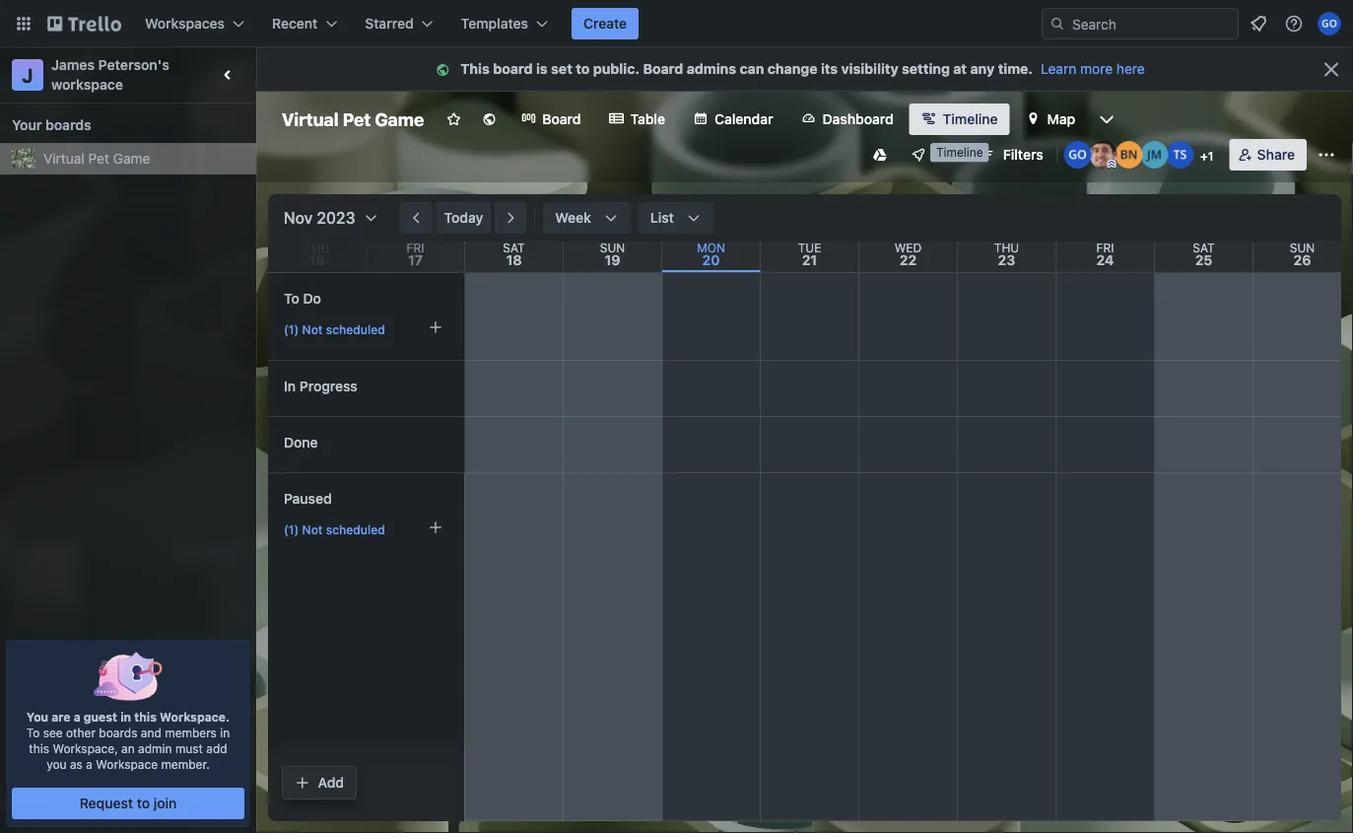 Task type: locate. For each thing, give the bounding box(es) containing it.
its
[[821, 61, 838, 77]]

thu
[[304, 241, 329, 254], [995, 241, 1020, 254]]

to
[[284, 290, 299, 307], [26, 726, 40, 739]]

0 horizontal spatial to
[[26, 726, 40, 739]]

to right set
[[576, 61, 590, 77]]

0 notifications image
[[1247, 12, 1271, 35]]

public image
[[481, 111, 497, 127]]

1 vertical spatial (1)
[[284, 522, 299, 536]]

0 vertical spatial (1) not scheduled button
[[277, 313, 451, 344]]

board down set
[[543, 111, 581, 127]]

(1) not scheduled button
[[277, 313, 451, 344], [277, 513, 451, 544]]

a
[[74, 710, 81, 724], [86, 757, 93, 771]]

scheduled for to do
[[326, 322, 385, 336]]

1 horizontal spatial pet
[[343, 108, 371, 130]]

1 scheduled from the top
[[326, 322, 385, 336]]

nov 2023 button
[[276, 202, 379, 234]]

visibility
[[842, 61, 899, 77]]

in
[[120, 710, 131, 724], [220, 726, 230, 739]]

1 vertical spatial scheduled
[[326, 522, 385, 536]]

james peterson (jamespeterson93) image
[[1090, 141, 1118, 169]]

pet left star or unstar board image
[[343, 108, 371, 130]]

virtual pet game
[[282, 108, 424, 130], [43, 150, 150, 167]]

1 vertical spatial (1) not scheduled button
[[277, 513, 451, 544]]

1 vertical spatial to
[[26, 726, 40, 739]]

thu down nov 2023
[[304, 241, 329, 254]]

learn more here link
[[1033, 61, 1145, 77]]

2 fri from the left
[[1097, 241, 1114, 254]]

1 vertical spatial not
[[302, 522, 323, 536]]

1 sun from the left
[[600, 241, 625, 254]]

1 horizontal spatial game
[[375, 108, 424, 130]]

0 vertical spatial (1)
[[284, 322, 299, 336]]

wed
[[895, 241, 922, 254]]

0 horizontal spatial to
[[137, 795, 150, 811]]

to do
[[284, 290, 321, 307]]

not down do on the left top of page
[[302, 322, 323, 336]]

timeline inside timeline 'link'
[[943, 111, 998, 127]]

tara schultz (taraschultz7) image
[[1167, 141, 1194, 169]]

0 vertical spatial board
[[643, 61, 684, 77]]

0 vertical spatial to
[[284, 290, 299, 307]]

1 (1) not scheduled button from the top
[[277, 313, 451, 344]]

not
[[302, 322, 323, 336], [302, 522, 323, 536]]

sat
[[503, 241, 525, 254], [1193, 241, 1215, 254]]

this
[[134, 710, 157, 724], [29, 741, 49, 755]]

2 (1) not scheduled button from the top
[[277, 513, 451, 544]]

j
[[22, 63, 33, 86]]

public.
[[593, 61, 640, 77]]

game left star or unstar board image
[[375, 108, 424, 130]]

learn
[[1041, 61, 1077, 77]]

templates button
[[449, 8, 560, 39]]

sat for 18
[[503, 241, 525, 254]]

0 horizontal spatial fri
[[407, 241, 424, 254]]

sun down 'week' 'button'
[[600, 241, 625, 254]]

recent
[[272, 15, 318, 32]]

(1) not scheduled down do on the left top of page
[[284, 322, 385, 336]]

workspace navigation collapse icon image
[[215, 61, 243, 89]]

1 horizontal spatial board
[[643, 61, 684, 77]]

timeline link
[[910, 104, 1010, 135]]

16
[[309, 252, 325, 268]]

thu for 16
[[304, 241, 329, 254]]

0 horizontal spatial board
[[543, 111, 581, 127]]

0 vertical spatial virtual pet game
[[282, 108, 424, 130]]

1 (1) from the top
[[284, 322, 299, 336]]

0 vertical spatial scheduled
[[326, 322, 385, 336]]

(1) not scheduled for to do
[[284, 322, 385, 336]]

0 horizontal spatial game
[[113, 150, 150, 167]]

here
[[1117, 61, 1145, 77]]

19
[[605, 252, 621, 268]]

scheduled down paused on the bottom left of page
[[326, 522, 385, 536]]

power ups image
[[911, 147, 926, 163]]

to left do on the left top of page
[[284, 290, 299, 307]]

1 fri from the left
[[407, 241, 424, 254]]

sun
[[600, 241, 625, 254], [1290, 241, 1315, 254]]

1 horizontal spatial a
[[86, 757, 93, 771]]

more
[[1081, 61, 1113, 77]]

game down the your boards with 1 items element
[[113, 150, 150, 167]]

timeline down timeline 'link'
[[937, 145, 983, 159]]

2 sat from the left
[[1193, 241, 1215, 254]]

you
[[26, 710, 48, 724]]

virtual down your boards
[[43, 150, 85, 167]]

+ 1
[[1201, 149, 1214, 163]]

1 vertical spatial in
[[220, 726, 230, 739]]

today
[[444, 209, 483, 226]]

boards inside you are a guest in this workspace. to see other boards and members in this workspace, an admin must add you as a workspace member.
[[99, 726, 137, 739]]

pet down the your boards with 1 items element
[[88, 150, 109, 167]]

mon
[[697, 241, 725, 254]]

to down "you"
[[26, 726, 40, 739]]

peterson's
[[98, 57, 169, 73]]

open information menu image
[[1285, 14, 1304, 34]]

to
[[576, 61, 590, 77], [137, 795, 150, 811]]

1 vertical spatial virtual pet game
[[43, 150, 150, 167]]

1 horizontal spatial in
[[220, 726, 230, 739]]

thu down 'filters' button
[[995, 241, 1020, 254]]

0 vertical spatial (1) not scheduled
[[284, 322, 385, 336]]

1 vertical spatial board
[[543, 111, 581, 127]]

2023
[[317, 208, 355, 227]]

0 vertical spatial timeline
[[943, 111, 998, 127]]

request to join button
[[12, 788, 244, 819]]

0 horizontal spatial this
[[29, 741, 49, 755]]

2 (1) from the top
[[284, 522, 299, 536]]

boards right your
[[45, 117, 91, 133]]

sm image
[[433, 60, 461, 80]]

0 vertical spatial to
[[576, 61, 590, 77]]

a right are
[[74, 710, 81, 724]]

0 vertical spatial game
[[375, 108, 424, 130]]

1 not from the top
[[302, 322, 323, 336]]

24
[[1097, 252, 1114, 268]]

0 horizontal spatial virtual pet game
[[43, 150, 150, 167]]

0 horizontal spatial sun
[[600, 241, 625, 254]]

can
[[740, 61, 764, 77]]

26
[[1294, 252, 1312, 268]]

change
[[768, 61, 818, 77]]

game inside text box
[[375, 108, 424, 130]]

table link
[[597, 104, 677, 135]]

1 vertical spatial boards
[[99, 726, 137, 739]]

1 vertical spatial timeline
[[937, 145, 983, 159]]

1 horizontal spatial fri
[[1097, 241, 1114, 254]]

sun for 19
[[600, 241, 625, 254]]

calendar
[[715, 111, 773, 127]]

are
[[51, 710, 71, 724]]

scheduled up progress
[[326, 322, 385, 336]]

1 vertical spatial virtual
[[43, 150, 85, 167]]

(1) not scheduled
[[284, 322, 385, 336], [284, 522, 385, 536]]

a right "as"
[[86, 757, 93, 771]]

0 vertical spatial this
[[134, 710, 157, 724]]

guest
[[84, 710, 117, 724]]

sun down share
[[1290, 241, 1315, 254]]

this up and
[[134, 710, 157, 724]]

members
[[165, 726, 217, 739]]

virtual
[[282, 108, 339, 130], [43, 150, 85, 167]]

do
[[303, 290, 321, 307]]

0 vertical spatial a
[[74, 710, 81, 724]]

an
[[121, 741, 135, 755]]

1 (1) not scheduled from the top
[[284, 322, 385, 336]]

boards up the 'an'
[[99, 726, 137, 739]]

0 vertical spatial virtual
[[282, 108, 339, 130]]

1 thu from the left
[[304, 241, 329, 254]]

fri for 17
[[407, 241, 424, 254]]

(1) down to do at the top left of page
[[284, 322, 299, 336]]

boards
[[45, 117, 91, 133], [99, 726, 137, 739]]

to left join
[[137, 795, 150, 811]]

pet inside text box
[[343, 108, 371, 130]]

paused
[[284, 490, 332, 507]]

1 horizontal spatial thu
[[995, 241, 1020, 254]]

scheduled for paused
[[326, 522, 385, 536]]

0 vertical spatial not
[[302, 322, 323, 336]]

to inside request to join button
[[137, 795, 150, 811]]

1 vertical spatial pet
[[88, 150, 109, 167]]

board
[[493, 61, 533, 77]]

not down paused on the bottom left of page
[[302, 522, 323, 536]]

timeline
[[943, 111, 998, 127], [937, 145, 983, 159]]

(1) not scheduled button down do on the left top of page
[[277, 313, 451, 344]]

this down see
[[29, 741, 49, 755]]

1 horizontal spatial sun
[[1290, 241, 1315, 254]]

0 vertical spatial in
[[120, 710, 131, 724]]

20
[[702, 252, 720, 268]]

(1) not scheduled button down paused on the bottom left of page
[[277, 513, 451, 544]]

sat 25
[[1193, 241, 1215, 268]]

workspace
[[96, 757, 158, 771]]

timeline up timeline tooltip
[[943, 111, 998, 127]]

2 not from the top
[[302, 522, 323, 536]]

james peterson's workspace
[[51, 57, 173, 93]]

board right public. at the top left of the page
[[643, 61, 684, 77]]

2 (1) not scheduled from the top
[[284, 522, 385, 536]]

2 sun from the left
[[1290, 241, 1315, 254]]

this member is an admin of this board. image
[[1108, 160, 1117, 169]]

admins
[[687, 61, 736, 77]]

(1) not scheduled down paused on the bottom left of page
[[284, 522, 385, 536]]

2 scheduled from the top
[[326, 522, 385, 536]]

virtual down 'recent' dropdown button
[[282, 108, 339, 130]]

(1) down paused on the bottom left of page
[[284, 522, 299, 536]]

0 horizontal spatial boards
[[45, 117, 91, 133]]

2 thu from the left
[[995, 241, 1020, 254]]

see
[[43, 726, 63, 739]]

scheduled
[[326, 322, 385, 336], [326, 522, 385, 536]]

map link
[[1014, 104, 1088, 135]]

0 horizontal spatial in
[[120, 710, 131, 724]]

in up 'add'
[[220, 726, 230, 739]]

1 horizontal spatial virtual
[[282, 108, 339, 130]]

Search field
[[1066, 9, 1238, 38]]

in right guest
[[120, 710, 131, 724]]

sat for 25
[[1193, 241, 1215, 254]]

1 vertical spatial (1) not scheduled
[[284, 522, 385, 536]]

1 horizontal spatial virtual pet game
[[282, 108, 424, 130]]

this
[[461, 61, 490, 77]]

0 vertical spatial pet
[[343, 108, 371, 130]]

virtual inside text box
[[282, 108, 339, 130]]

in
[[284, 378, 296, 394]]

starred button
[[353, 8, 445, 39]]

customize views image
[[1097, 109, 1117, 129]]

fri 24
[[1097, 241, 1114, 268]]

1 vertical spatial to
[[137, 795, 150, 811]]

1 sat from the left
[[503, 241, 525, 254]]

0 horizontal spatial thu
[[304, 241, 329, 254]]

0 horizontal spatial sat
[[503, 241, 525, 254]]

gary orlando (garyorlando) image
[[1318, 12, 1342, 35]]

1 horizontal spatial sat
[[1193, 241, 1215, 254]]

1 horizontal spatial boards
[[99, 726, 137, 739]]

set
[[551, 61, 573, 77]]

request to join
[[80, 795, 177, 811]]



Task type: describe. For each thing, give the bounding box(es) containing it.
share
[[1258, 146, 1295, 163]]

+
[[1201, 149, 1208, 163]]

done
[[284, 434, 318, 451]]

nov 2023
[[284, 208, 355, 227]]

this board is set to public. board admins can change its visibility setting at any time. learn more here
[[461, 61, 1145, 77]]

is
[[536, 61, 548, 77]]

your boards with 1 items element
[[12, 113, 235, 137]]

timeline tooltip
[[931, 143, 989, 162]]

fri 17
[[407, 241, 424, 268]]

thu 16
[[304, 241, 329, 268]]

(1) not scheduled button for to do
[[277, 313, 451, 344]]

0 vertical spatial boards
[[45, 117, 91, 133]]

map
[[1048, 111, 1076, 127]]

your
[[12, 117, 42, 133]]

1 vertical spatial game
[[113, 150, 150, 167]]

virtual pet game link
[[43, 149, 244, 169]]

nov
[[284, 208, 313, 227]]

ben nelson (bennelson96) image
[[1116, 141, 1143, 169]]

workspaces button
[[133, 8, 256, 39]]

fri for 24
[[1097, 241, 1114, 254]]

1 horizontal spatial to
[[284, 290, 299, 307]]

and
[[141, 726, 162, 739]]

show menu image
[[1317, 145, 1337, 165]]

must
[[175, 741, 203, 755]]

search image
[[1050, 16, 1066, 32]]

list
[[651, 209, 674, 226]]

workspace
[[51, 76, 123, 93]]

as
[[70, 757, 83, 771]]

recent button
[[260, 8, 349, 39]]

not for paused
[[302, 522, 323, 536]]

18
[[506, 252, 522, 268]]

you are a guest in this workspace. to see other boards and members in this workspace, an admin must add you as a workspace member.
[[26, 710, 230, 771]]

1 horizontal spatial to
[[576, 61, 590, 77]]

0 horizontal spatial virtual
[[43, 150, 85, 167]]

23
[[998, 252, 1016, 268]]

week button
[[543, 202, 631, 234]]

sat 18
[[503, 241, 525, 268]]

1 vertical spatial this
[[29, 741, 49, 755]]

0 horizontal spatial pet
[[88, 150, 109, 167]]

thu 23
[[995, 241, 1020, 268]]

dashboard
[[823, 111, 894, 127]]

gary orlando (garyorlando) image
[[1064, 141, 1092, 169]]

17
[[408, 252, 423, 268]]

1
[[1208, 149, 1214, 163]]

starred
[[365, 15, 414, 32]]

25
[[1196, 252, 1213, 268]]

google drive icon image
[[873, 148, 887, 162]]

calendar link
[[681, 104, 785, 135]]

list button
[[639, 202, 714, 234]]

22
[[900, 252, 917, 268]]

add
[[318, 774, 344, 791]]

in progress
[[284, 378, 358, 394]]

jeremy miller (jeremymiller198) image
[[1141, 141, 1169, 169]]

automation image
[[938, 139, 966, 167]]

tue 21
[[798, 241, 821, 268]]

star or unstar board image
[[446, 111, 462, 127]]

add
[[206, 741, 227, 755]]

create button
[[572, 8, 639, 39]]

1 vertical spatial a
[[86, 757, 93, 771]]

(1) not scheduled for paused
[[284, 522, 385, 536]]

create
[[584, 15, 627, 32]]

back to home image
[[47, 8, 121, 39]]

workspaces
[[145, 15, 225, 32]]

james
[[51, 57, 95, 73]]

time.
[[998, 61, 1033, 77]]

join
[[154, 795, 177, 811]]

timeline inside timeline tooltip
[[937, 145, 983, 159]]

0 horizontal spatial a
[[74, 710, 81, 724]]

share button
[[1230, 139, 1307, 171]]

(1) not scheduled button for paused
[[277, 513, 451, 544]]

workspace,
[[53, 741, 118, 755]]

virtual pet game inside text box
[[282, 108, 424, 130]]

request
[[80, 795, 133, 811]]

any
[[971, 61, 995, 77]]

(1) for to do
[[284, 322, 299, 336]]

progress
[[299, 378, 358, 394]]

admin
[[138, 741, 172, 755]]

wed 22
[[895, 241, 922, 268]]

filters button
[[974, 139, 1050, 171]]

workspace.
[[160, 710, 230, 724]]

setting
[[902, 61, 950, 77]]

sun 26
[[1290, 241, 1315, 268]]

at
[[954, 61, 967, 77]]

(1) for paused
[[284, 522, 299, 536]]

Board name text field
[[272, 104, 434, 135]]

sun for 26
[[1290, 241, 1315, 254]]

you
[[47, 757, 67, 771]]

not for to do
[[302, 322, 323, 336]]

thu for 23
[[995, 241, 1020, 254]]

templates
[[461, 15, 528, 32]]

to inside you are a guest in this workspace. to see other boards and members in this workspace, an admin must add you as a workspace member.
[[26, 726, 40, 739]]

filters
[[1003, 146, 1044, 163]]

add button
[[283, 767, 356, 799]]

tue
[[798, 241, 821, 254]]

sun 19
[[600, 241, 625, 268]]

dashboard link
[[789, 104, 906, 135]]

1 horizontal spatial this
[[134, 710, 157, 724]]

member.
[[161, 757, 210, 771]]

primary element
[[0, 0, 1354, 47]]

week
[[555, 209, 591, 226]]

table
[[630, 111, 665, 127]]

your boards
[[12, 117, 91, 133]]



Task type: vqa. For each thing, say whether or not it's contained in the screenshot.
the top (1) Not scheduled Button
yes



